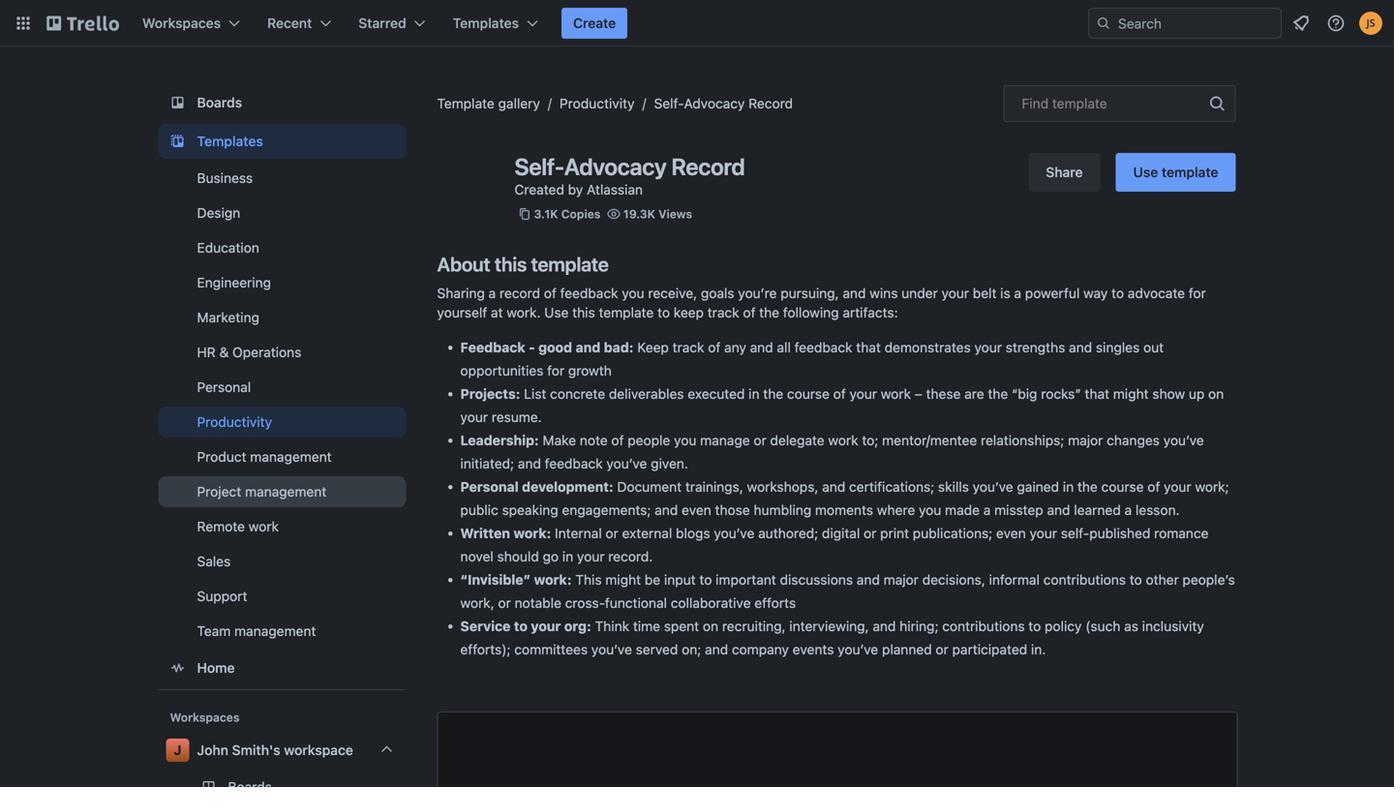 Task type: describe. For each thing, give the bounding box(es) containing it.
your up 'to;'
[[850, 386, 877, 402]]

following
[[783, 305, 839, 321]]

find
[[1022, 95, 1049, 111]]

work inside "link"
[[249, 519, 279, 535]]

0 notifications image
[[1290, 12, 1313, 35]]

project management link
[[158, 476, 406, 507]]

"big
[[1012, 386, 1038, 402]]

made
[[945, 502, 980, 518]]

atlassian
[[587, 182, 643, 198]]

views
[[659, 207, 693, 221]]

hr & operations link
[[158, 337, 406, 368]]

service
[[460, 618, 511, 634]]

you're
[[738, 285, 777, 301]]

work: for go
[[514, 525, 551, 541]]

to inside think time spent on recruiting, interviewing, and hiring; contributions to policy (such as inclusivity efforts); committees you've served on; and company events you've planned or participated in.
[[1029, 618, 1041, 634]]

keep track of any and all feedback that demonstrates your strengths and singles out opportunities for growth
[[460, 339, 1164, 379]]

you've down interviewing,
[[838, 642, 879, 658]]

published
[[1090, 525, 1151, 541]]

templates inside popup button
[[453, 15, 519, 31]]

you've inside document trainings, workshops, and certifications; skills you've gained in the course of your work; public speaking engagements; and even those humbling moments where you made a misstep and learned a lesson.
[[973, 479, 1014, 495]]

org:
[[564, 618, 591, 634]]

share
[[1046, 164, 1083, 180]]

create button
[[562, 8, 628, 39]]

are
[[965, 386, 985, 402]]

to up collaborative
[[700, 572, 712, 588]]

misstep
[[995, 502, 1044, 518]]

of inside document trainings, workshops, and certifications; skills you've gained in the course of your work; public speaking engagements; and even those humbling moments where you made a misstep and learned a lesson.
[[1148, 479, 1160, 495]]

of down the you're
[[743, 305, 756, 321]]

deliverables
[[609, 386, 684, 402]]

workshops,
[[747, 479, 819, 495]]

advocate
[[1128, 285, 1185, 301]]

management for product management
[[250, 449, 332, 465]]

contributions inside think time spent on recruiting, interviewing, and hiring; contributions to policy (such as inclusivity efforts); committees you've served on; and company events you've planned or participated in.
[[943, 618, 1025, 634]]

track inside keep track of any and all feedback that demonstrates your strengths and singles out opportunities for growth
[[673, 339, 705, 355]]

your down projects:
[[460, 409, 488, 425]]

you inside make note of people you manage or delegate work to; mentor/mentee relationships; major changes you've initiated; and feedback you've given.
[[674, 432, 697, 448]]

way
[[1084, 285, 1108, 301]]

sharing
[[437, 285, 485, 301]]

learned
[[1074, 502, 1121, 518]]

about this template
[[437, 253, 609, 276]]

you've down think
[[592, 642, 632, 658]]

of inside make note of people you manage or delegate work to; mentor/mentee relationships; major changes you've initiated; and feedback you've given.
[[612, 432, 624, 448]]

of inside keep track of any and all feedback that demonstrates your strengths and singles out opportunities for growth
[[708, 339, 721, 355]]

template inside use template button
[[1162, 164, 1219, 180]]

marketing
[[197, 309, 259, 325]]

that inside "list concrete deliverables executed in the course of your work – these are the "big rocks" that might show up on your resume."
[[1085, 386, 1110, 402]]

self-advocacy record created by atlassian
[[515, 153, 745, 198]]

team management link
[[158, 616, 406, 647]]

at
[[491, 305, 503, 321]]

authored;
[[758, 525, 819, 541]]

certifications;
[[849, 479, 935, 495]]

be
[[645, 572, 661, 588]]

boards link
[[158, 85, 406, 120]]

self- for self-advocacy record
[[654, 95, 684, 111]]

template inside find template field
[[1053, 95, 1108, 111]]

template board image
[[166, 130, 189, 153]]

education link
[[158, 232, 406, 263]]

business
[[197, 170, 253, 186]]

"invisible" work:
[[460, 572, 572, 588]]

your inside keep track of any and all feedback that demonstrates your strengths and singles out opportunities for growth
[[975, 339, 1002, 355]]

support
[[197, 588, 247, 604]]

of inside "list concrete deliverables executed in the course of your work – these are the "big rocks" that might show up on your resume."
[[834, 386, 846, 402]]

personal for personal development:
[[460, 479, 519, 495]]

up
[[1189, 386, 1205, 402]]

singles
[[1096, 339, 1140, 355]]

this
[[576, 572, 602, 588]]

even inside document trainings, workshops, and certifications; skills you've gained in the course of your work; public speaking engagements; and even those humbling moments where you made a misstep and learned a lesson.
[[682, 502, 712, 518]]

sharing a record of feedback you receive, goals you're pursuing, and wins under your belt is a powerful way to advocate for yourself at work. use this template to keep track of the following artifacts:
[[437, 285, 1206, 321]]

or down engagements;
[[606, 525, 619, 541]]

self-advocacy record link
[[654, 95, 793, 111]]

Find template field
[[1004, 85, 1236, 122]]

leadership:
[[460, 432, 539, 448]]

mentor/mentee
[[882, 432, 977, 448]]

workspaces button
[[131, 8, 252, 39]]

sales link
[[158, 546, 406, 577]]

feedback - good and bad:
[[460, 339, 634, 355]]

a up at
[[489, 285, 496, 301]]

board image
[[166, 91, 189, 114]]

where
[[877, 502, 915, 518]]

this inside sharing a record of feedback you receive, goals you're pursuing, and wins under your belt is a powerful way to advocate for yourself at work. use this template to keep track of the following artifacts:
[[573, 305, 595, 321]]

think
[[595, 618, 630, 634]]

even inside internal or external blogs you've authored; digital or print publications; even your self-published romance novel should go in your record.
[[997, 525, 1026, 541]]

pursuing,
[[781, 285, 839, 301]]

written
[[460, 525, 510, 541]]

0 vertical spatial this
[[495, 253, 527, 276]]

workspace
[[284, 742, 353, 758]]

use inside sharing a record of feedback you receive, goals you're pursuing, and wins under your belt is a powerful way to advocate for yourself at work. use this template to keep track of the following artifacts:
[[544, 305, 569, 321]]

this might be input to important discussions and major decisions, informal contributions to other people's work, or notable cross-functional collaborative efforts
[[460, 572, 1236, 611]]

0 vertical spatial productivity
[[560, 95, 635, 111]]

you inside sharing a record of feedback you receive, goals you're pursuing, and wins under your belt is a powerful way to advocate for yourself at work. use this template to keep track of the following artifacts:
[[622, 285, 645, 301]]

track inside sharing a record of feedback you receive, goals you're pursuing, and wins under your belt is a powerful way to advocate for yourself at work. use this template to keep track of the following artifacts:
[[708, 305, 740, 321]]

moments
[[815, 502, 874, 518]]

your inside sharing a record of feedback you receive, goals you're pursuing, and wins under your belt is a powerful way to advocate for yourself at work. use this template to keep track of the following artifacts:
[[942, 285, 969, 301]]

efforts
[[755, 595, 796, 611]]

you've down up
[[1164, 432, 1204, 448]]

decisions,
[[923, 572, 986, 588]]

the down all in the top right of the page
[[763, 386, 784, 402]]

to down "notable"
[[514, 618, 528, 634]]

education
[[197, 240, 259, 256]]

to right "way"
[[1112, 285, 1124, 301]]

workspaces inside popup button
[[142, 15, 221, 31]]

a right made
[[984, 502, 991, 518]]

external
[[622, 525, 672, 541]]

and left all in the top right of the page
[[750, 339, 773, 355]]

create
[[573, 15, 616, 31]]

humbling
[[754, 502, 812, 518]]

speaking
[[502, 502, 558, 518]]

recent button
[[256, 8, 343, 39]]

people
[[628, 432, 670, 448]]

or inside make note of people you manage or delegate work to; mentor/mentee relationships; major changes you've initiated; and feedback you've given.
[[754, 432, 767, 448]]

atlassian image
[[437, 153, 499, 215]]

manage
[[700, 432, 750, 448]]

collaborative
[[671, 595, 751, 611]]

record for self-advocacy record created by atlassian
[[672, 153, 745, 180]]

work.
[[507, 305, 541, 321]]

notable
[[515, 595, 562, 611]]

might inside "list concrete deliverables executed in the course of your work – these are the "big rocks" that might show up on your resume."
[[1114, 386, 1149, 402]]

your up committees
[[531, 618, 561, 634]]

make
[[543, 432, 576, 448]]

for inside sharing a record of feedback you receive, goals you're pursuing, and wins under your belt is a powerful way to advocate for yourself at work. use this template to keep track of the following artifacts:
[[1189, 285, 1206, 301]]

and up planned
[[873, 618, 896, 634]]

in inside "list concrete deliverables executed in the course of your work – these are the "big rocks" that might show up on your resume."
[[749, 386, 760, 402]]

back to home image
[[46, 8, 119, 39]]

and inside sharing a record of feedback you receive, goals you're pursuing, and wins under your belt is a powerful way to advocate for yourself at work. use this template to keep track of the following artifacts:
[[843, 285, 866, 301]]

might inside the 'this might be input to important discussions and major decisions, informal contributions to other people's work, or notable cross-functional collaborative efforts'
[[606, 572, 641, 588]]

3.1k
[[534, 207, 558, 221]]

in.
[[1031, 642, 1046, 658]]

operations
[[233, 344, 302, 360]]

marketing link
[[158, 302, 406, 333]]

–
[[915, 386, 923, 402]]

0 horizontal spatial productivity
[[197, 414, 272, 430]]

major inside the 'this might be input to important discussions and major decisions, informal contributions to other people's work, or notable cross-functional collaborative efforts'
[[884, 572, 919, 588]]

home link
[[158, 651, 406, 686]]

1 horizontal spatial productivity link
[[560, 95, 635, 111]]

hr & operations
[[197, 344, 302, 360]]

think time spent on recruiting, interviewing, and hiring; contributions to policy (such as inclusivity efforts); committees you've served on; and company events you've planned or participated in.
[[460, 618, 1205, 658]]

in inside document trainings, workshops, and certifications; skills you've gained in the course of your work; public speaking engagements; and even those humbling moments where you made a misstep and learned a lesson.
[[1063, 479, 1074, 495]]

growth
[[568, 363, 612, 379]]



Task type: locate. For each thing, give the bounding box(es) containing it.
and inside the 'this might be input to important discussions and major decisions, informal contributions to other people's work, or notable cross-functional collaborative efforts'
[[857, 572, 880, 588]]

1 horizontal spatial work
[[828, 432, 859, 448]]

0 vertical spatial that
[[856, 339, 881, 355]]

0 horizontal spatial might
[[606, 572, 641, 588]]

john smith (johnsmith38824343) image
[[1360, 12, 1383, 35]]

-
[[529, 339, 535, 355]]

you inside document trainings, workshops, and certifications; skills you've gained in the course of your work; public speaking engagements; and even those humbling moments where you made a misstep and learned a lesson.
[[919, 502, 942, 518]]

search image
[[1096, 15, 1112, 31]]

1 vertical spatial might
[[606, 572, 641, 588]]

0 horizontal spatial in
[[563, 549, 574, 565]]

self- inside self-advocacy record created by atlassian
[[515, 153, 564, 180]]

wins
[[870, 285, 898, 301]]

0 vertical spatial work:
[[514, 525, 551, 541]]

1 horizontal spatial contributions
[[1044, 572, 1126, 588]]

any
[[724, 339, 747, 355]]

delegate
[[770, 432, 825, 448]]

the down the you're
[[759, 305, 780, 321]]

work;
[[1195, 479, 1229, 495]]

work left 'to;'
[[828, 432, 859, 448]]

for
[[1189, 285, 1206, 301], [547, 363, 565, 379]]

these
[[926, 386, 961, 402]]

policy
[[1045, 618, 1082, 634]]

even down misstep at the right
[[997, 525, 1026, 541]]

0 horizontal spatial course
[[787, 386, 830, 402]]

0 vertical spatial self-
[[654, 95, 684, 111]]

course inside "list concrete deliverables executed in the course of your work – these are the "big rocks" that might show up on your resume."
[[787, 386, 830, 402]]

trainings,
[[686, 479, 744, 495]]

participated
[[953, 642, 1028, 658]]

belt
[[973, 285, 997, 301]]

1 vertical spatial workspaces
[[170, 711, 240, 724]]

resume.
[[492, 409, 542, 425]]

you up 'given.'
[[674, 432, 697, 448]]

record for self-advocacy record
[[749, 95, 793, 111]]

1 horizontal spatial self-
[[654, 95, 684, 111]]

0 horizontal spatial use
[[544, 305, 569, 321]]

for right advocate
[[1189, 285, 1206, 301]]

major down 'print'
[[884, 572, 919, 588]]

remote work
[[197, 519, 279, 535]]

0 vertical spatial contributions
[[1044, 572, 1126, 588]]

you left receive,
[[622, 285, 645, 301]]

2 vertical spatial you
[[919, 502, 942, 518]]

copies
[[561, 207, 601, 221]]

team
[[197, 623, 231, 639]]

under
[[902, 285, 938, 301]]

major inside make note of people you manage or delegate work to; mentor/mentee relationships; major changes you've initiated; and feedback you've given.
[[1068, 432, 1103, 448]]

feedback down following
[[795, 339, 853, 355]]

this up the feedback - good and bad:
[[573, 305, 595, 321]]

self- for self-advocacy record created by atlassian
[[515, 153, 564, 180]]

course
[[787, 386, 830, 402], [1102, 479, 1144, 495]]

blogs
[[676, 525, 710, 541]]

and up artifacts:
[[843, 285, 866, 301]]

template inside sharing a record of feedback you receive, goals you're pursuing, and wins under your belt is a powerful way to advocate for yourself at work. use this template to keep track of the following artifacts:
[[599, 305, 654, 321]]

1 horizontal spatial productivity
[[560, 95, 635, 111]]

self- up self-advocacy record created by atlassian at top
[[654, 95, 684, 111]]

1 horizontal spatial record
[[749, 95, 793, 111]]

served
[[636, 642, 678, 658]]

0 horizontal spatial track
[[673, 339, 705, 355]]

self-
[[654, 95, 684, 111], [515, 153, 564, 180]]

list
[[524, 386, 547, 402]]

of down keep track of any and all feedback that demonstrates your strengths and singles out opportunities for growth
[[834, 386, 846, 402]]

0 vertical spatial for
[[1189, 285, 1206, 301]]

advocacy for self-advocacy record
[[684, 95, 745, 111]]

management up project management link
[[250, 449, 332, 465]]

home image
[[166, 657, 189, 680]]

0 vertical spatial work
[[881, 386, 911, 402]]

product
[[197, 449, 247, 465]]

1 vertical spatial self-
[[515, 153, 564, 180]]

open information menu image
[[1327, 14, 1346, 33]]

engagements;
[[562, 502, 651, 518]]

productivity link down personal link on the left
[[158, 407, 406, 438]]

1 vertical spatial even
[[997, 525, 1026, 541]]

0 vertical spatial use
[[1134, 164, 1159, 180]]

or inside the 'this might be input to important discussions and major decisions, informal contributions to other people's work, or notable cross-functional collaborative efforts'
[[498, 595, 511, 611]]

and down document
[[655, 502, 678, 518]]

contributions inside the 'this might be input to important discussions and major decisions, informal contributions to other people's work, or notable cross-functional collaborative efforts'
[[1044, 572, 1126, 588]]

of up lesson.
[[1148, 479, 1160, 495]]

0 vertical spatial you
[[622, 285, 645, 301]]

0 vertical spatial course
[[787, 386, 830, 402]]

0 vertical spatial templates
[[453, 15, 519, 31]]

public
[[460, 502, 498, 518]]

the up learned at bottom
[[1078, 479, 1098, 495]]

and inside make note of people you manage or delegate work to; mentor/mentee relationships; major changes you've initiated; and feedback you've given.
[[518, 456, 541, 472]]

template gallery link
[[437, 95, 540, 111]]

you've up misstep at the right
[[973, 479, 1014, 495]]

feedback inside keep track of any and all feedback that demonstrates your strengths and singles out opportunities for growth
[[795, 339, 853, 355]]

0 horizontal spatial record
[[672, 153, 745, 180]]

1 horizontal spatial that
[[1085, 386, 1110, 402]]

you've
[[1164, 432, 1204, 448], [607, 456, 647, 472], [973, 479, 1014, 495], [714, 525, 755, 541], [592, 642, 632, 658], [838, 642, 879, 658]]

input
[[664, 572, 696, 588]]

0 horizontal spatial personal
[[197, 379, 251, 395]]

share button
[[1029, 153, 1101, 192]]

0 horizontal spatial self-
[[515, 153, 564, 180]]

track down 'keep'
[[673, 339, 705, 355]]

1 vertical spatial feedback
[[795, 339, 853, 355]]

1 vertical spatial management
[[245, 484, 327, 500]]

templates up 'template gallery'
[[453, 15, 519, 31]]

should
[[497, 549, 539, 565]]

on inside "list concrete deliverables executed in the course of your work – these are the "big rocks" that might show up on your resume."
[[1209, 386, 1224, 402]]

productivity link right gallery
[[560, 95, 635, 111]]

as
[[1125, 618, 1139, 634]]

workspaces up john
[[170, 711, 240, 724]]

inclusivity
[[1142, 618, 1205, 634]]

feedback up development:
[[545, 456, 603, 472]]

record
[[749, 95, 793, 111], [672, 153, 745, 180]]

1 horizontal spatial use
[[1134, 164, 1159, 180]]

0 horizontal spatial for
[[547, 363, 565, 379]]

0 horizontal spatial productivity link
[[158, 407, 406, 438]]

0 horizontal spatial that
[[856, 339, 881, 355]]

the inside document trainings, workshops, and certifications; skills you've gained in the course of your work; public speaking engagements; and even those humbling moments where you made a misstep and learned a lesson.
[[1078, 479, 1098, 495]]

major left changes in the bottom right of the page
[[1068, 432, 1103, 448]]

1 horizontal spatial you
[[674, 432, 697, 448]]

templates button
[[441, 8, 550, 39]]

a up 'published' at the right of page
[[1125, 502, 1132, 518]]

2 vertical spatial work
[[249, 519, 279, 535]]

or inside think time spent on recruiting, interviewing, and hiring; contributions to policy (such as inclusivity efforts); committees you've served on; and company events you've planned or participated in.
[[936, 642, 949, 658]]

0 horizontal spatial major
[[884, 572, 919, 588]]

2 vertical spatial in
[[563, 549, 574, 565]]

track down goals
[[708, 305, 740, 321]]

0 horizontal spatial on
[[703, 618, 719, 634]]

1 vertical spatial major
[[884, 572, 919, 588]]

home
[[197, 660, 235, 676]]

self- up created
[[515, 153, 564, 180]]

that down artifacts:
[[856, 339, 881, 355]]

about
[[437, 253, 491, 276]]

1 horizontal spatial course
[[1102, 479, 1144, 495]]

&
[[219, 344, 229, 360]]

might
[[1114, 386, 1149, 402], [606, 572, 641, 588]]

primary element
[[0, 0, 1395, 46]]

0 horizontal spatial contributions
[[943, 618, 1025, 634]]

1 horizontal spatial templates
[[453, 15, 519, 31]]

0 vertical spatial in
[[749, 386, 760, 402]]

digital
[[822, 525, 860, 541]]

advocacy up atlassian
[[564, 153, 667, 180]]

1 vertical spatial advocacy
[[564, 153, 667, 180]]

2 horizontal spatial work
[[881, 386, 911, 402]]

out
[[1144, 339, 1164, 355]]

advocacy inside self-advocacy record created by atlassian
[[564, 153, 667, 180]]

the inside sharing a record of feedback you receive, goals you're pursuing, and wins under your belt is a powerful way to advocate for yourself at work. use this template to keep track of the following artifacts:
[[759, 305, 780, 321]]

0 horizontal spatial you
[[622, 285, 645, 301]]

1 vertical spatial personal
[[460, 479, 519, 495]]

1 vertical spatial productivity link
[[158, 407, 406, 438]]

on down collaborative
[[703, 618, 719, 634]]

work inside "list concrete deliverables executed in the course of your work – these are the "big rocks" that might show up on your resume."
[[881, 386, 911, 402]]

spent
[[664, 618, 699, 634]]

you've down people
[[607, 456, 647, 472]]

course up learned at bottom
[[1102, 479, 1144, 495]]

personal down initiated;
[[460, 479, 519, 495]]

personal for personal
[[197, 379, 251, 395]]

advocacy for self-advocacy record created by atlassian
[[564, 153, 667, 180]]

1 vertical spatial contributions
[[943, 618, 1025, 634]]

even up blogs
[[682, 502, 712, 518]]

romance
[[1155, 525, 1209, 541]]

and up self-
[[1047, 502, 1071, 518]]

concrete
[[550, 386, 605, 402]]

use down find template field
[[1134, 164, 1159, 180]]

and right on;
[[705, 642, 728, 658]]

novel
[[460, 549, 494, 565]]

that right rocks"
[[1085, 386, 1110, 402]]

advocacy down 'primary' element
[[684, 95, 745, 111]]

this up record
[[495, 253, 527, 276]]

and up personal development: at left bottom
[[518, 456, 541, 472]]

1 vertical spatial that
[[1085, 386, 1110, 402]]

1 vertical spatial use
[[544, 305, 569, 321]]

Search field
[[1112, 9, 1281, 38]]

work inside make note of people you manage or delegate work to; mentor/mentee relationships; major changes you've initiated; and feedback you've given.
[[828, 432, 859, 448]]

contributions up participated
[[943, 618, 1025, 634]]

of left any
[[708, 339, 721, 355]]

1 vertical spatial work:
[[534, 572, 572, 588]]

support link
[[158, 581, 406, 612]]

work: down speaking
[[514, 525, 551, 541]]

a right is at right top
[[1014, 285, 1022, 301]]

efforts);
[[460, 642, 511, 658]]

given.
[[651, 456, 688, 472]]

might down record.
[[606, 572, 641, 588]]

and up moments
[[822, 479, 846, 495]]

remote
[[197, 519, 245, 535]]

0 vertical spatial workspaces
[[142, 15, 221, 31]]

your inside document trainings, workshops, and certifications; skills you've gained in the course of your work; public speaking engagements; and even those humbling moments where you made a misstep and learned a lesson.
[[1164, 479, 1192, 495]]

1 horizontal spatial track
[[708, 305, 740, 321]]

in right gained
[[1063, 479, 1074, 495]]

template
[[1053, 95, 1108, 111], [1162, 164, 1219, 180], [531, 253, 609, 276], [599, 305, 654, 321]]

productivity up product at the left bottom
[[197, 414, 272, 430]]

your up the this
[[577, 549, 605, 565]]

projects:
[[460, 386, 520, 402]]

product management link
[[158, 442, 406, 473]]

or right manage
[[754, 432, 767, 448]]

1 horizontal spatial on
[[1209, 386, 1224, 402]]

management for team management
[[234, 623, 316, 639]]

use inside button
[[1134, 164, 1159, 180]]

productivity right gallery
[[560, 95, 635, 111]]

1 horizontal spatial in
[[749, 386, 760, 402]]

0 horizontal spatial this
[[495, 253, 527, 276]]

of right record
[[544, 285, 557, 301]]

2 horizontal spatial you
[[919, 502, 942, 518]]

contributions down self-
[[1044, 572, 1126, 588]]

the right are
[[988, 386, 1008, 402]]

1 vertical spatial this
[[573, 305, 595, 321]]

1 vertical spatial for
[[547, 363, 565, 379]]

for down good
[[547, 363, 565, 379]]

on inside think time spent on recruiting, interviewing, and hiring; contributions to policy (such as inclusivity efforts); committees you've served on; and company events you've planned or participated in.
[[703, 618, 719, 634]]

1 vertical spatial track
[[673, 339, 705, 355]]

1 vertical spatial in
[[1063, 479, 1074, 495]]

skills
[[938, 479, 969, 495]]

that inside keep track of any and all feedback that demonstrates your strengths and singles out opportunities for growth
[[856, 339, 881, 355]]

you
[[622, 285, 645, 301], [674, 432, 697, 448], [919, 502, 942, 518]]

0 vertical spatial personal
[[197, 379, 251, 395]]

executed
[[688, 386, 745, 402]]

sales
[[197, 553, 231, 569]]

in right executed
[[749, 386, 760, 402]]

1 horizontal spatial this
[[573, 305, 595, 321]]

feedback
[[460, 339, 526, 355]]

2 horizontal spatial in
[[1063, 479, 1074, 495]]

1 vertical spatial templates
[[197, 133, 263, 149]]

1 horizontal spatial advocacy
[[684, 95, 745, 111]]

cross-
[[565, 595, 605, 611]]

of right note
[[612, 432, 624, 448]]

management down support 'link'
[[234, 623, 316, 639]]

productivity
[[560, 95, 635, 111], [197, 414, 272, 430]]

relationships;
[[981, 432, 1065, 448]]

0 vertical spatial major
[[1068, 432, 1103, 448]]

0 vertical spatial track
[[708, 305, 740, 321]]

lesson.
[[1136, 502, 1180, 518]]

or down the hiring;
[[936, 642, 949, 658]]

feedback inside make note of people you manage or delegate work to; mentor/mentee relationships; major changes you've initiated; and feedback you've given.
[[545, 456, 603, 472]]

self-advocacy record
[[654, 95, 793, 111]]

1 horizontal spatial even
[[997, 525, 1026, 541]]

feedback up bad:
[[560, 285, 618, 301]]

feedback inside sharing a record of feedback you receive, goals you're pursuing, and wins under your belt is a powerful way to advocate for yourself at work. use this template to keep track of the following artifacts:
[[560, 285, 618, 301]]

committees
[[514, 642, 588, 658]]

keep
[[674, 305, 704, 321]]

0 vertical spatial advocacy
[[684, 95, 745, 111]]

design
[[197, 205, 240, 221]]

goals
[[701, 285, 735, 301]]

this
[[495, 253, 527, 276], [573, 305, 595, 321]]

use right work. on the top left of the page
[[544, 305, 569, 321]]

to down receive,
[[658, 305, 670, 321]]

course down keep track of any and all feedback that demonstrates your strengths and singles out opportunities for growth
[[787, 386, 830, 402]]

in inside internal or external blogs you've authored; digital or print publications; even your self-published romance novel should go in your record.
[[563, 549, 574, 565]]

0 vertical spatial even
[[682, 502, 712, 518]]

by
[[568, 182, 583, 198]]

on right up
[[1209, 386, 1224, 402]]

workspaces up the board icon
[[142, 15, 221, 31]]

and down internal or external blogs you've authored; digital or print publications; even your self-published romance novel should go in your record.
[[857, 572, 880, 588]]

might left show
[[1114, 386, 1149, 402]]

template
[[437, 95, 495, 111]]

gained
[[1017, 479, 1060, 495]]

1 horizontal spatial for
[[1189, 285, 1206, 301]]

0 horizontal spatial even
[[682, 502, 712, 518]]

starred button
[[347, 8, 437, 39]]

record inside self-advocacy record created by atlassian
[[672, 153, 745, 180]]

for inside keep track of any and all feedback that demonstrates your strengths and singles out opportunities for growth
[[547, 363, 565, 379]]

templates up business
[[197, 133, 263, 149]]

written work:
[[460, 525, 551, 541]]

and up the growth
[[576, 339, 601, 355]]

0 vertical spatial record
[[749, 95, 793, 111]]

2 vertical spatial feedback
[[545, 456, 603, 472]]

management down "product management" link
[[245, 484, 327, 500]]

1 horizontal spatial might
[[1114, 386, 1149, 402]]

development:
[[522, 479, 614, 495]]

1 vertical spatial you
[[674, 432, 697, 448]]

1 vertical spatial on
[[703, 618, 719, 634]]

those
[[715, 502, 750, 518]]

your left 'strengths'
[[975, 339, 1002, 355]]

0 vertical spatial feedback
[[560, 285, 618, 301]]

work: down go on the bottom left of page
[[534, 572, 572, 588]]

1 horizontal spatial major
[[1068, 432, 1103, 448]]

0 vertical spatial management
[[250, 449, 332, 465]]

0 horizontal spatial advocacy
[[564, 153, 667, 180]]

work left – at right
[[881, 386, 911, 402]]

0 vertical spatial on
[[1209, 386, 1224, 402]]

course inside document trainings, workshops, and certifications; skills you've gained in the course of your work; public speaking engagements; and even those humbling moments where you made a misstep and learned a lesson.
[[1102, 479, 1144, 495]]

or left 'print'
[[864, 525, 877, 541]]

on;
[[682, 642, 701, 658]]

1 vertical spatial work
[[828, 432, 859, 448]]

0 vertical spatial might
[[1114, 386, 1149, 402]]

personal development:
[[460, 479, 614, 495]]

record.
[[608, 549, 653, 565]]

you've down those
[[714, 525, 755, 541]]

management
[[250, 449, 332, 465], [245, 484, 327, 500], [234, 623, 316, 639]]

you've inside internal or external blogs you've authored; digital or print publications; even your self-published romance novel should go in your record.
[[714, 525, 755, 541]]

in right go on the bottom left of page
[[563, 549, 574, 565]]

john smith's workspace
[[197, 742, 353, 758]]

time
[[633, 618, 660, 634]]

management for project management
[[245, 484, 327, 500]]

you left made
[[919, 502, 942, 518]]

work:
[[514, 525, 551, 541], [534, 572, 572, 588]]

and left singles
[[1069, 339, 1093, 355]]

functional
[[605, 595, 667, 611]]

0 vertical spatial productivity link
[[560, 95, 635, 111]]

your up lesson.
[[1164, 479, 1192, 495]]

1 vertical spatial course
[[1102, 479, 1144, 495]]

1 vertical spatial productivity
[[197, 414, 272, 430]]

work: for notable
[[534, 572, 572, 588]]

to left other
[[1130, 572, 1143, 588]]

your left self-
[[1030, 525, 1058, 541]]

other
[[1146, 572, 1179, 588]]

or down "invisible"
[[498, 595, 511, 611]]

3.1k copies
[[534, 207, 601, 221]]

internal or external blogs you've authored; digital or print publications; even your self-published romance novel should go in your record.
[[460, 525, 1209, 565]]

templates
[[453, 15, 519, 31], [197, 133, 263, 149]]

1 vertical spatial record
[[672, 153, 745, 180]]

2 vertical spatial management
[[234, 623, 316, 639]]

0 horizontal spatial work
[[249, 519, 279, 535]]

advocacy
[[684, 95, 745, 111], [564, 153, 667, 180]]

0 horizontal spatial templates
[[197, 133, 263, 149]]

1 horizontal spatial personal
[[460, 479, 519, 495]]

your left belt
[[942, 285, 969, 301]]



Task type: vqa. For each thing, say whether or not it's contained in the screenshot.
left Jacob Rogers (jacobrogers65) icon
no



